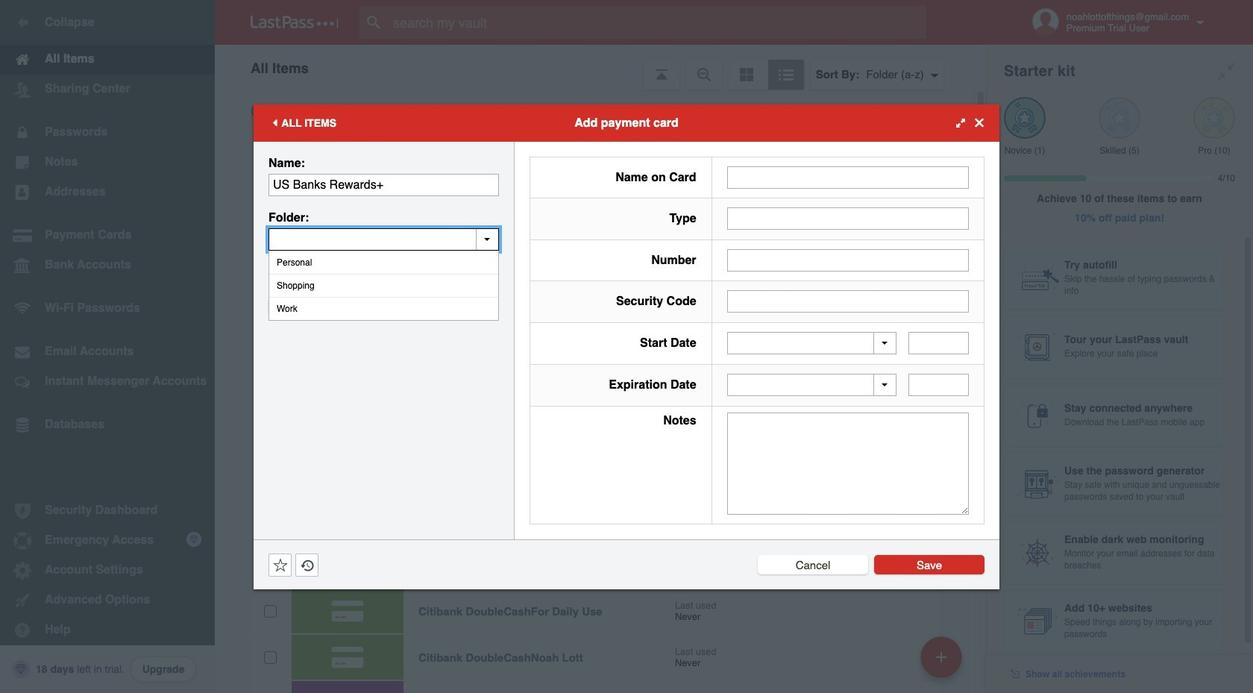 Task type: locate. For each thing, give the bounding box(es) containing it.
vault options navigation
[[215, 45, 986, 90]]

dialog
[[254, 104, 1000, 589]]

Search search field
[[360, 6, 956, 39]]

None text field
[[727, 166, 969, 189], [269, 173, 499, 196], [727, 249, 969, 271], [727, 412, 969, 514], [727, 166, 969, 189], [269, 173, 499, 196], [727, 249, 969, 271], [727, 412, 969, 514]]

None text field
[[727, 208, 969, 230], [269, 228, 499, 250], [727, 290, 969, 313], [909, 332, 969, 355], [909, 374, 969, 396], [727, 208, 969, 230], [269, 228, 499, 250], [727, 290, 969, 313], [909, 332, 969, 355], [909, 374, 969, 396]]



Task type: vqa. For each thing, say whether or not it's contained in the screenshot.
'Main navigation' navigation
yes



Task type: describe. For each thing, give the bounding box(es) containing it.
search my vault text field
[[360, 6, 956, 39]]

main navigation navigation
[[0, 0, 215, 693]]

new item image
[[936, 652, 947, 662]]

lastpass image
[[251, 16, 339, 29]]

new item navigation
[[915, 632, 971, 693]]



